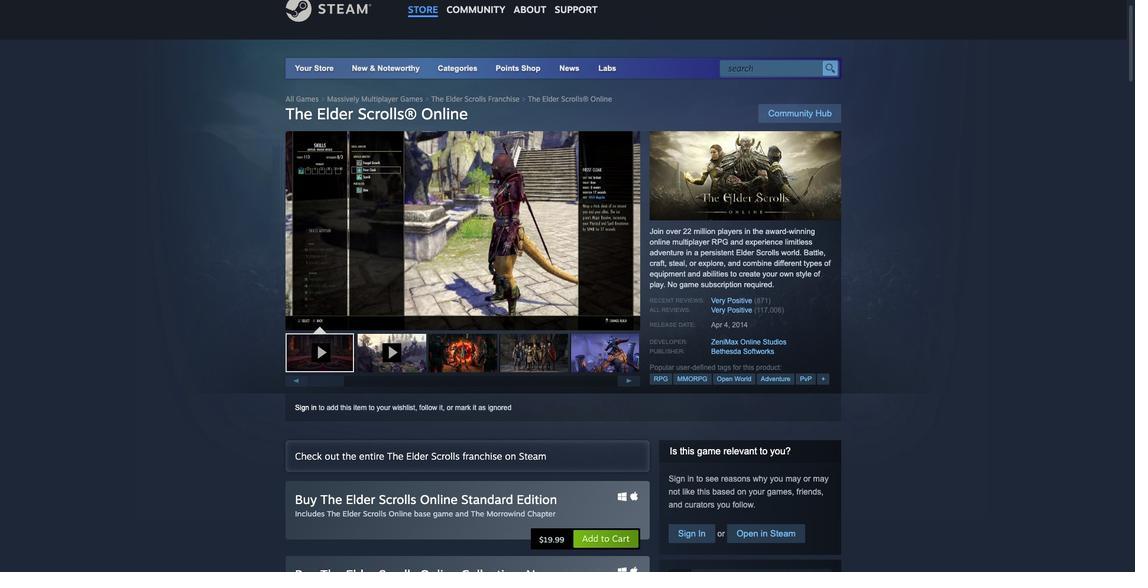 Task type: vqa. For each thing, say whether or not it's contained in the screenshot.
Interactive
no



Task type: locate. For each thing, give the bounding box(es) containing it.
2 > from the left
[[425, 95, 430, 104]]

0 horizontal spatial games
[[296, 95, 319, 104]]

news
[[560, 64, 580, 73]]

defined
[[693, 364, 716, 372]]

or down a
[[690, 259, 697, 268]]

1 horizontal spatial the
[[753, 227, 764, 236]]

1 horizontal spatial on
[[738, 488, 747, 497]]

on right franchise
[[505, 451, 517, 463]]

elder right includes
[[343, 509, 361, 519]]

games right multiplayer
[[401, 95, 423, 104]]

very down subscription at the right of the page
[[712, 297, 726, 305]]

sign up not
[[669, 475, 686, 484]]

release
[[650, 322, 678, 328]]

1 vertical spatial the
[[342, 451, 357, 463]]

this
[[744, 364, 755, 372], [341, 404, 352, 412], [680, 447, 695, 457], [698, 488, 711, 497]]

0 vertical spatial very
[[712, 297, 726, 305]]

very
[[712, 297, 726, 305], [712, 306, 726, 315]]

reviews: for very positive (117,006)
[[662, 307, 691, 314]]

all games > massively multiplayer games > the elder scrolls franchise > the elder scrolls® online
[[286, 95, 613, 104]]

> left massively
[[321, 95, 325, 104]]

0 horizontal spatial open
[[717, 376, 733, 383]]

you
[[770, 475, 784, 484], [718, 501, 731, 510]]

mmorpg
[[678, 376, 708, 383]]

0 vertical spatial positive
[[728, 297, 753, 305]]

developer:
[[650, 339, 688, 346]]

about
[[514, 4, 547, 15]]

1 vertical spatial positive
[[728, 306, 753, 315]]

1 vertical spatial scrolls®
[[358, 104, 417, 123]]

> right multiplayer
[[425, 95, 430, 104]]

your inside the "join over 22 million players in the award-winning online multiplayer rpg and experience limitless adventure in a persistent elder scrolls world. battle, craft, steal, or explore, and combine different types of equipment and abilities to create your own style of play. no game subscription required."
[[763, 270, 778, 279]]

0 horizontal spatial >
[[321, 95, 325, 104]]

elder
[[446, 95, 463, 104], [543, 95, 560, 104], [317, 104, 354, 123], [737, 248, 755, 257], [407, 451, 429, 463], [346, 492, 376, 508], [343, 509, 361, 519]]

open in steam
[[737, 529, 796, 539]]

0 horizontal spatial all
[[286, 95, 294, 104]]

1 positive from the top
[[728, 297, 753, 305]]

1 very from the top
[[712, 297, 726, 305]]

and down not
[[669, 501, 683, 510]]

2 vertical spatial game
[[433, 509, 453, 519]]

0 vertical spatial scrolls®
[[562, 95, 589, 104]]

1 vertical spatial on
[[738, 488, 747, 497]]

or
[[690, 259, 697, 268], [447, 404, 453, 412], [804, 475, 811, 484], [716, 530, 728, 539]]

1 horizontal spatial steam
[[771, 529, 796, 539]]

edition
[[517, 492, 558, 508]]

user-
[[677, 364, 693, 372]]

support link
[[551, 0, 602, 18]]

the right entire
[[387, 451, 404, 463]]

reviews: down recent reviews:
[[662, 307, 691, 314]]

1 vertical spatial your
[[377, 404, 391, 412]]

to left add
[[319, 404, 325, 412]]

this right is
[[680, 447, 695, 457]]

and down the standard
[[456, 509, 469, 519]]

rpg down popular
[[654, 376, 668, 383]]

relevant
[[724, 447, 758, 457]]

sign left in
[[679, 529, 696, 539]]

you down based
[[718, 501, 731, 510]]

abilities
[[703, 270, 729, 279]]

the
[[432, 95, 444, 104], [528, 95, 541, 104], [286, 104, 313, 123], [387, 451, 404, 463], [321, 492, 342, 508], [327, 509, 341, 519], [471, 509, 485, 519]]

in right players
[[745, 227, 751, 236]]

games down your
[[296, 95, 319, 104]]

0 horizontal spatial may
[[786, 475, 802, 484]]

adventure
[[762, 376, 791, 383]]

1 vertical spatial open
[[737, 529, 759, 539]]

no
[[668, 280, 678, 289]]

positive down very positive (871)
[[728, 306, 753, 315]]

base
[[414, 509, 431, 519]]

reviews: up all reviews:
[[676, 298, 705, 304]]

store
[[314, 64, 334, 73]]

may up friends,
[[814, 475, 829, 484]]

1 horizontal spatial may
[[814, 475, 829, 484]]

open inside open in steam link
[[737, 529, 759, 539]]

1 horizontal spatial all
[[650, 307, 661, 314]]

in for open in steam
[[761, 529, 768, 539]]

sign in to add this item to your wishlist, follow it, or mark it as ignored
[[295, 404, 512, 412]]

open inside open world link
[[717, 376, 733, 383]]

in for sign in to see reasons why you may or may not like this based on your games, friends, and curators you follow.
[[688, 475, 694, 484]]

very up apr
[[712, 306, 726, 315]]

rpg up persistent
[[712, 238, 729, 247]]

1 horizontal spatial rpg
[[712, 238, 729, 247]]

0 horizontal spatial on
[[505, 451, 517, 463]]

0 vertical spatial the
[[753, 227, 764, 236]]

may
[[786, 475, 802, 484], [814, 475, 829, 484]]

sign in link
[[669, 525, 716, 544]]

the down categories
[[432, 95, 444, 104]]

sign inside sign in to see reasons why you may or may not like this based on your games, friends, and curators you follow.
[[669, 475, 686, 484]]

0 vertical spatial game
[[680, 280, 699, 289]]

create
[[740, 270, 761, 279]]

buy the elder scrolls online standard edition includes the elder scrolls online base game and the morrowind chapter
[[295, 492, 558, 519]]

to inside the "join over 22 million players in the award-winning online multiplayer rpg and experience limitless adventure in a persistent elder scrolls world. battle, craft, steal, or explore, and combine different types of equipment and abilities to create your own style of play. no game subscription required."
[[731, 270, 737, 279]]

in
[[699, 529, 706, 539]]

franchise
[[463, 451, 503, 463]]

0 vertical spatial your
[[763, 270, 778, 279]]

1 vertical spatial all
[[650, 307, 661, 314]]

in inside sign in to see reasons why you may or may not like this based on your games, friends, and curators you follow.
[[688, 475, 694, 484]]

open down tags
[[717, 376, 733, 383]]

and down explore,
[[688, 270, 701, 279]]

1 vertical spatial you
[[718, 501, 731, 510]]

may up games,
[[786, 475, 802, 484]]

elder down entire
[[346, 492, 376, 508]]

the inside check out the entire the elder scrolls franchise on steam link
[[387, 451, 404, 463]]

all
[[286, 95, 294, 104], [650, 307, 661, 314]]

ignored
[[488, 404, 512, 412]]

to
[[731, 270, 737, 279], [319, 404, 325, 412], [369, 404, 375, 412], [760, 447, 768, 457], [697, 475, 704, 484], [602, 534, 610, 545]]

on up follow.
[[738, 488, 747, 497]]

2 horizontal spatial >
[[522, 95, 526, 104]]

community hub link
[[759, 104, 842, 123]]

2 positive from the top
[[728, 306, 753, 315]]

winning
[[790, 227, 816, 236]]

elder down massively
[[317, 104, 354, 123]]

required.
[[745, 280, 775, 289]]

1 horizontal spatial >
[[425, 95, 430, 104]]

to left see
[[697, 475, 704, 484]]

0 horizontal spatial rpg
[[654, 376, 668, 383]]

it
[[473, 404, 477, 412]]

massively multiplayer games link
[[327, 95, 423, 104]]

1 vertical spatial very
[[712, 306, 726, 315]]

not
[[669, 488, 681, 497]]

steal,
[[669, 259, 688, 268]]

you up games,
[[770, 475, 784, 484]]

the right out on the left of page
[[342, 451, 357, 463]]

sign in to see reasons why you may or may not like this based on your games, friends, and curators you follow.
[[669, 475, 829, 510]]

all reviews:
[[650, 307, 691, 314]]

to inside sign in to see reasons why you may or may not like this based on your games, friends, and curators you follow.
[[697, 475, 704, 484]]

in up like
[[688, 475, 694, 484]]

the up experience
[[753, 227, 764, 236]]

all for all games > massively multiplayer games > the elder scrolls franchise > the elder scrolls® online
[[286, 95, 294, 104]]

release date:
[[650, 322, 696, 328]]

the right the buy
[[321, 492, 342, 508]]

3 > from the left
[[522, 95, 526, 104]]

scrolls
[[465, 95, 486, 104], [757, 248, 780, 257], [432, 451, 460, 463], [379, 492, 417, 508], [363, 509, 387, 519]]

wishlist,
[[393, 404, 418, 412]]

global menu navigation
[[404, 0, 602, 21]]

this right for
[[744, 364, 755, 372]]

0 vertical spatial you
[[770, 475, 784, 484]]

labs
[[599, 64, 617, 73]]

positive for (871)
[[728, 297, 753, 305]]

of right types on the top right of the page
[[825, 259, 831, 268]]

this up curators on the bottom right of the page
[[698, 488, 711, 497]]

sign left add
[[295, 404, 309, 412]]

the elder scrolls® online
[[286, 104, 468, 123]]

the down the standard
[[471, 509, 485, 519]]

1 horizontal spatial games
[[401, 95, 423, 104]]

own
[[780, 270, 794, 279]]

on
[[505, 451, 517, 463], [738, 488, 747, 497]]

1 horizontal spatial scrolls®
[[562, 95, 589, 104]]

22
[[684, 227, 692, 236]]

2 vertical spatial your
[[749, 488, 765, 497]]

1 games from the left
[[296, 95, 319, 104]]

game up see
[[698, 447, 721, 457]]

0 horizontal spatial of
[[814, 270, 821, 279]]

open for open in steam
[[737, 529, 759, 539]]

steam up 'edition'
[[519, 451, 547, 463]]

1 may from the left
[[786, 475, 802, 484]]

online left base at the bottom left of the page
[[389, 509, 412, 519]]

to left create
[[731, 270, 737, 279]]

or inside sign in to see reasons why you may or may not like this based on your games, friends, and curators you follow.
[[804, 475, 811, 484]]

your down why
[[749, 488, 765, 497]]

pvp link
[[797, 374, 817, 385]]

you?
[[771, 447, 791, 457]]

online up bethesda softworks
[[741, 338, 761, 347]]

2 vertical spatial sign
[[679, 529, 696, 539]]

0 horizontal spatial the
[[342, 451, 357, 463]]

online down all games > massively multiplayer games > the elder scrolls franchise > the elder scrolls® online
[[422, 104, 468, 123]]

positive
[[728, 297, 753, 305], [728, 306, 753, 315]]

your left wishlist,
[[377, 404, 391, 412]]

community hub
[[769, 108, 832, 118]]

0 vertical spatial open
[[717, 376, 733, 383]]

positive up very positive (117,006)
[[728, 297, 753, 305]]

of
[[825, 259, 831, 268], [814, 270, 821, 279]]

very positive (871)
[[712, 297, 771, 305]]

0 vertical spatial steam
[[519, 451, 547, 463]]

the
[[753, 227, 764, 236], [342, 451, 357, 463]]

zenimax
[[712, 338, 739, 347]]

sign for sign in to add this item to your wishlist, follow it, or mark it as ignored
[[295, 404, 309, 412]]

elder up the combine
[[737, 248, 755, 257]]

new & noteworthy
[[352, 64, 420, 73]]

new
[[352, 64, 368, 73]]

0 vertical spatial all
[[286, 95, 294, 104]]

friends,
[[797, 488, 824, 497]]

sign for sign in
[[679, 529, 696, 539]]

players
[[718, 227, 743, 236]]

this right add
[[341, 404, 352, 412]]

in left add
[[311, 404, 317, 412]]

and inside buy the elder scrolls online standard edition includes the elder scrolls online base game and the morrowind chapter
[[456, 509, 469, 519]]

0 vertical spatial sign
[[295, 404, 309, 412]]

open down follow.
[[737, 529, 759, 539]]

of down types on the top right of the page
[[814, 270, 821, 279]]

in down sign in to see reasons why you may or may not like this based on your games, friends, and curators you follow.
[[761, 529, 768, 539]]

game right 'no'
[[680, 280, 699, 289]]

check out the entire the elder scrolls franchise on steam
[[295, 451, 547, 463]]

steam down games,
[[771, 529, 796, 539]]

0 vertical spatial reviews:
[[676, 298, 705, 304]]

open for open world
[[717, 376, 733, 383]]

bethesda softworks
[[712, 348, 775, 356]]

game right base at the bottom left of the page
[[433, 509, 453, 519]]

2 very from the top
[[712, 306, 726, 315]]

craft,
[[650, 259, 667, 268]]

positive for (117,006)
[[728, 306, 753, 315]]

0 vertical spatial rpg
[[712, 238, 729, 247]]

scrolls® down news
[[562, 95, 589, 104]]

scrolls® down multiplayer
[[358, 104, 417, 123]]

1 vertical spatial sign
[[669, 475, 686, 484]]

points
[[496, 64, 520, 73]]

your up the required.
[[763, 270, 778, 279]]

1 horizontal spatial open
[[737, 529, 759, 539]]

your
[[763, 270, 778, 279], [377, 404, 391, 412], [749, 488, 765, 497]]

2014
[[733, 321, 748, 330]]

> right franchise
[[522, 95, 526, 104]]

(117,006)
[[755, 306, 785, 315]]

rpg
[[712, 238, 729, 247], [654, 376, 668, 383]]

+
[[822, 376, 826, 383]]

pvp
[[801, 376, 813, 383]]

over
[[666, 227, 681, 236]]

1 vertical spatial rpg
[[654, 376, 668, 383]]

game inside the "join over 22 million players in the award-winning online multiplayer rpg and experience limitless adventure in a persistent elder scrolls world. battle, craft, steal, or explore, and combine different types of equipment and abilities to create your own style of play. no game subscription required."
[[680, 280, 699, 289]]

None search field
[[720, 60, 840, 77]]

1 vertical spatial reviews:
[[662, 307, 691, 314]]

0 vertical spatial of
[[825, 259, 831, 268]]

the down "all games" link
[[286, 104, 313, 123]]

or up friends,
[[804, 475, 811, 484]]



Task type: describe. For each thing, give the bounding box(es) containing it.
link to the steam homepage image
[[286, 0, 390, 22]]

rpg inside the "join over 22 million players in the award-winning online multiplayer rpg and experience limitless adventure in a persistent elder scrolls world. battle, craft, steal, or explore, and combine different types of equipment and abilities to create your own style of play. no game subscription required."
[[712, 238, 729, 247]]

shop
[[522, 64, 541, 73]]

this inside sign in to see reasons why you may or may not like this based on your games, friends, and curators you follow.
[[698, 488, 711, 497]]

see
[[706, 475, 719, 484]]

1 vertical spatial of
[[814, 270, 821, 279]]

million
[[694, 227, 716, 236]]

bethesda
[[712, 348, 742, 356]]

add to cart
[[583, 534, 630, 545]]

on inside sign in to see reasons why you may or may not like this based on your games, friends, and curators you follow.
[[738, 488, 747, 497]]

standard
[[462, 492, 514, 508]]

online down labs link
[[591, 95, 613, 104]]

softworks
[[744, 348, 775, 356]]

equipment
[[650, 270, 686, 279]]

in left a
[[687, 248, 693, 257]]

multiplayer
[[673, 238, 710, 247]]

world.
[[782, 248, 802, 257]]

join over 22 million players in the award-winning online multiplayer rpg and experience limitless adventure in a persistent elder scrolls world. battle, craft, steal, or explore, and combine different types of equipment and abilities to create your own style of play. no game subscription required.
[[650, 227, 831, 289]]

is this game relevant to you?
[[670, 447, 791, 457]]

bethesda softworks link
[[712, 348, 775, 356]]

battle,
[[805, 248, 826, 257]]

the right includes
[[327, 509, 341, 519]]

to left the you? at the right of the page
[[760, 447, 768, 457]]

1 horizontal spatial of
[[825, 259, 831, 268]]

and inside sign in to see reasons why you may or may not like this based on your games, friends, and curators you follow.
[[669, 501, 683, 510]]

apr
[[712, 321, 723, 330]]

all games link
[[286, 95, 319, 104]]

search search field
[[729, 61, 821, 76]]

to right add
[[602, 534, 610, 545]]

style
[[796, 270, 812, 279]]

zenimax online studios link
[[712, 338, 787, 347]]

sign in
[[679, 529, 706, 539]]

publisher:
[[650, 348, 685, 355]]

it,
[[440, 404, 445, 412]]

elder down categories
[[446, 95, 463, 104]]

news link
[[550, 58, 589, 79]]

world
[[735, 376, 752, 383]]

cart
[[613, 534, 630, 545]]

2 may from the left
[[814, 475, 829, 484]]

award-
[[766, 227, 790, 236]]

the right franchise
[[528, 95, 541, 104]]

as
[[479, 404, 486, 412]]

1 vertical spatial game
[[698, 447, 721, 457]]

mark
[[455, 404, 471, 412]]

franchise
[[489, 95, 520, 104]]

the elder scrolls franchise link
[[432, 95, 520, 104]]

tags
[[718, 364, 732, 372]]

check out the entire the elder scrolls franchise on steam link
[[286, 441, 650, 473]]

4,
[[725, 321, 731, 330]]

community link
[[443, 0, 510, 21]]

item
[[354, 404, 367, 412]]

out
[[325, 451, 340, 463]]

popular
[[650, 364, 675, 372]]

is
[[670, 447, 678, 457]]

and up create
[[728, 259, 741, 268]]

date:
[[679, 322, 696, 328]]

categories
[[438, 64, 478, 73]]

$19.99
[[540, 535, 565, 545]]

0 horizontal spatial you
[[718, 501, 731, 510]]

elder inside the "join over 22 million players in the award-winning online multiplayer rpg and experience limitless adventure in a persistent elder scrolls world. battle, craft, steal, or explore, and combine different types of equipment and abilities to create your own style of play. no game subscription required."
[[737, 248, 755, 257]]

hub
[[816, 108, 832, 118]]

0 horizontal spatial scrolls®
[[358, 104, 417, 123]]

in for sign in to add this item to your wishlist, follow it, or mark it as ignored
[[311, 404, 317, 412]]

labs link
[[589, 58, 626, 79]]

or inside the "join over 22 million players in the award-winning online multiplayer rpg and experience limitless adventure in a persistent elder scrolls world. battle, craft, steal, or explore, and combine different types of equipment and abilities to create your own style of play. no game subscription required."
[[690, 259, 697, 268]]

based
[[713, 488, 735, 497]]

store
[[408, 4, 439, 15]]

a
[[695, 248, 699, 257]]

categories link
[[438, 64, 478, 73]]

join
[[650, 227, 664, 236]]

why
[[753, 475, 768, 484]]

elder right entire
[[407, 451, 429, 463]]

like
[[683, 488, 695, 497]]

rpg link
[[650, 374, 673, 385]]

recent
[[650, 298, 674, 304]]

open in steam link
[[728, 525, 806, 544]]

the inside the "join over 22 million players in the award-winning online multiplayer rpg and experience limitless adventure in a persistent elder scrolls world. battle, craft, steal, or explore, and combine different types of equipment and abilities to create your own style of play. no game subscription required."
[[753, 227, 764, 236]]

sign in link
[[295, 404, 317, 412]]

studios
[[763, 338, 787, 347]]

different
[[775, 259, 802, 268]]

0 vertical spatial on
[[505, 451, 517, 463]]

open world link
[[713, 374, 756, 385]]

scrolls inside the "join over 22 million players in the award-winning online multiplayer rpg and experience limitless adventure in a persistent elder scrolls world. battle, craft, steal, or explore, and combine different types of equipment and abilities to create your own style of play. no game subscription required."
[[757, 248, 780, 257]]

massively
[[327, 95, 360, 104]]

very for very positive (871)
[[712, 297, 726, 305]]

1 vertical spatial steam
[[771, 529, 796, 539]]

curators
[[685, 501, 715, 510]]

2 games from the left
[[401, 95, 423, 104]]

for
[[734, 364, 742, 372]]

store link
[[404, 0, 443, 21]]

very for very positive (117,006)
[[712, 306, 726, 315]]

elder down news link
[[543, 95, 560, 104]]

online up base at the bottom left of the page
[[420, 492, 458, 508]]

game inside buy the elder scrolls online standard edition includes the elder scrolls online base game and the morrowind chapter
[[433, 509, 453, 519]]

check
[[295, 451, 322, 463]]

adventure
[[650, 248, 684, 257]]

1 > from the left
[[321, 95, 325, 104]]

multiplayer
[[362, 95, 399, 104]]

1 horizontal spatial you
[[770, 475, 784, 484]]

experience
[[746, 238, 784, 247]]

0 horizontal spatial steam
[[519, 451, 547, 463]]

follow.
[[733, 501, 756, 510]]

online
[[650, 238, 671, 247]]

includes
[[295, 509, 325, 519]]

reviews: for very positive (871)
[[676, 298, 705, 304]]

subscription
[[701, 280, 742, 289]]

and down players
[[731, 238, 744, 247]]

to right item on the bottom left of page
[[369, 404, 375, 412]]

your
[[295, 64, 312, 73]]

add
[[583, 534, 599, 545]]

games,
[[768, 488, 795, 497]]

follow
[[420, 404, 438, 412]]

or right it,
[[447, 404, 453, 412]]

your store link
[[295, 64, 334, 73]]

buy
[[295, 492, 317, 508]]

points shop link
[[487, 58, 550, 79]]

your inside sign in to see reasons why you may or may not like this based on your games, friends, and curators you follow.
[[749, 488, 765, 497]]

new & noteworthy link
[[352, 64, 420, 73]]

sign for sign in to see reasons why you may or may not like this based on your games, friends, and curators you follow.
[[669, 475, 686, 484]]

add to cart link
[[573, 530, 640, 549]]

or right in
[[716, 530, 728, 539]]

all for all reviews:
[[650, 307, 661, 314]]

about link
[[510, 0, 551, 18]]



